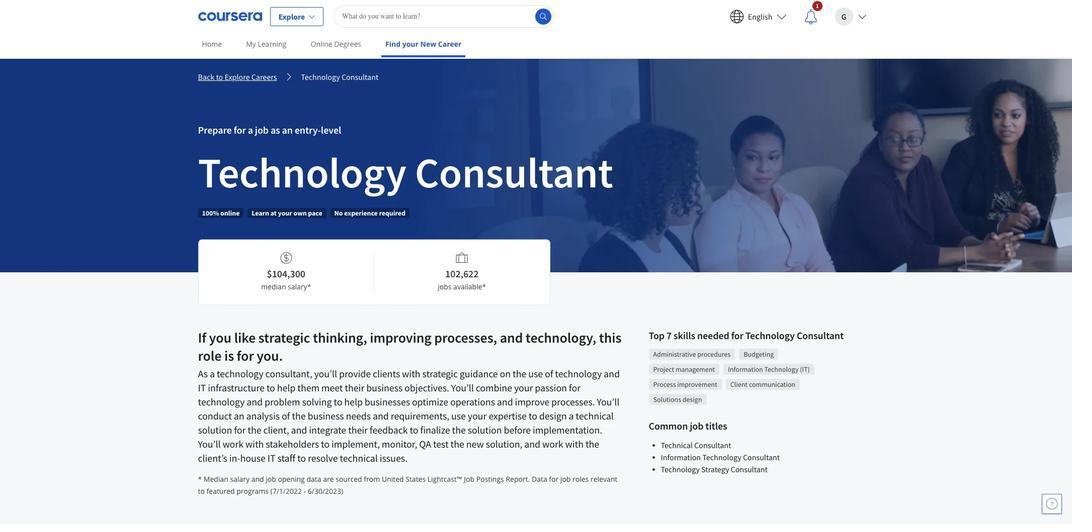 Task type: locate. For each thing, give the bounding box(es) containing it.
use
[[529, 368, 543, 380], [451, 410, 466, 423]]

if you like strategic thinking, improving processes, and technology, this role is for you. as a technology consultant, you'll provide clients with strategic guidance on the use of technology and it infrastructure to help them meet their business objectives. you'll combine your passion for technology and problem solving to help businesses optimize operations and improve processes. you'll conduct an analysis of the business needs and requirements, use your expertise to design a technical solution for the client, and integrate their feedback to finalize the solution before implementation. you'll work with stakeholders to implement, monitor, qa test the new solution, and work with the client's in-house it staff to resolve technical issues.
[[198, 329, 622, 465]]

0 vertical spatial help
[[277, 382, 296, 395]]

project
[[654, 365, 674, 374]]

with up house
[[246, 438, 264, 451]]

and up analysis
[[247, 396, 263, 409]]

use up passion
[[529, 368, 543, 380]]

0 horizontal spatial *
[[198, 475, 202, 485]]

0 vertical spatial a
[[248, 124, 253, 136]]

1 horizontal spatial with
[[402, 368, 421, 380]]

2 vertical spatial a
[[569, 410, 574, 423]]

1 horizontal spatial solution
[[468, 424, 502, 437]]

0 vertical spatial explore
[[279, 11, 305, 21]]

1 vertical spatial salary
[[230, 475, 250, 485]]

1 horizontal spatial strategic
[[423, 368, 458, 380]]

client's
[[198, 452, 227, 465]]

client communication
[[731, 380, 796, 390]]

monitor,
[[382, 438, 417, 451]]

explore up learning
[[279, 11, 305, 21]]

information technology (it)
[[728, 365, 810, 374]]

online degrees link
[[307, 33, 365, 55]]

for right data
[[549, 475, 559, 485]]

0 horizontal spatial strategic
[[258, 329, 310, 347]]

your right find
[[402, 39, 419, 49]]

0 horizontal spatial of
[[282, 410, 290, 423]]

programs
[[237, 487, 269, 497]]

salary inside $104,300 median salary *
[[288, 282, 307, 292]]

0 horizontal spatial design
[[539, 410, 567, 423]]

information down technical
[[661, 453, 701, 463]]

technology consultant down online degrees link
[[301, 72, 379, 82]]

to down requirements,
[[410, 424, 419, 437]]

conduct
[[198, 410, 232, 423]]

for up in-
[[234, 424, 246, 437]]

0 vertical spatial design
[[683, 396, 702, 405]]

0 vertical spatial you'll
[[451, 382, 474, 395]]

salary down $104,300
[[288, 282, 307, 292]]

-
[[304, 487, 306, 497]]

design
[[683, 396, 702, 405], [539, 410, 567, 423]]

skills
[[674, 330, 696, 342]]

salary for $104,300
[[288, 282, 307, 292]]

new
[[421, 39, 436, 49]]

learn at your own pace
[[252, 209, 322, 218]]

help up the needs
[[344, 396, 363, 409]]

1 vertical spatial information
[[661, 453, 701, 463]]

with down implementation.
[[565, 438, 584, 451]]

to right back at top left
[[216, 72, 223, 82]]

work up in-
[[223, 438, 244, 451]]

1 vertical spatial strategic
[[423, 368, 458, 380]]

explore left careers
[[225, 72, 250, 82]]

use down operations
[[451, 410, 466, 423]]

1 solution from the left
[[198, 424, 232, 437]]

1 vertical spatial an
[[234, 410, 244, 423]]

you'll up operations
[[451, 382, 474, 395]]

prepare for a job as an entry-level
[[198, 124, 341, 136]]

design down improvement
[[683, 396, 702, 405]]

1 vertical spatial use
[[451, 410, 466, 423]]

provide
[[339, 368, 371, 380]]

2 work from the left
[[543, 438, 563, 451]]

information up client
[[728, 365, 763, 374]]

* right jobs
[[482, 282, 486, 292]]

0 horizontal spatial work
[[223, 438, 244, 451]]

2 horizontal spatial you'll
[[597, 396, 620, 409]]

postings
[[477, 475, 504, 485]]

my learning link
[[242, 33, 291, 55]]

technology
[[301, 72, 340, 82], [198, 146, 407, 199], [746, 330, 795, 342], [765, 365, 799, 374], [703, 453, 742, 463], [661, 465, 700, 475]]

improve
[[515, 396, 550, 409]]

you'll up the client's
[[198, 438, 221, 451]]

1 horizontal spatial of
[[545, 368, 553, 380]]

it left staff
[[268, 452, 276, 465]]

processes,
[[435, 329, 497, 347]]

2 vertical spatial you'll
[[198, 438, 221, 451]]

work
[[223, 438, 244, 451], [543, 438, 563, 451]]

communication
[[749, 380, 796, 390]]

a right as
[[210, 368, 215, 380]]

to right staff
[[297, 452, 306, 465]]

on
[[500, 368, 511, 380]]

of down problem
[[282, 410, 290, 423]]

technology up the strategy
[[703, 453, 742, 463]]

of
[[545, 368, 553, 380], [282, 410, 290, 423]]

0 vertical spatial an
[[282, 124, 293, 136]]

* inside 102,622 jobs available *
[[482, 282, 486, 292]]

for right needed
[[732, 330, 744, 342]]

None search field
[[334, 5, 555, 27]]

strategic up consultant, on the bottom of page
[[258, 329, 310, 347]]

1 vertical spatial help
[[344, 396, 363, 409]]

technology up 'infrastructure'
[[217, 368, 264, 380]]

find your new career link
[[382, 33, 466, 57]]

level
[[321, 124, 341, 136]]

business up integrate
[[308, 410, 344, 423]]

relevant
[[591, 475, 618, 485]]

your up improve on the bottom
[[514, 382, 533, 395]]

0 vertical spatial salary
[[288, 282, 307, 292]]

you'll right processes.
[[597, 396, 620, 409]]

1 vertical spatial it
[[268, 452, 276, 465]]

with up objectives.
[[402, 368, 421, 380]]

* inside * median salary and job opening data are sourced from united states lightcast™ job postings report. data for job roles relevant to featured programs (7/1/2022 - 6/30/2023)
[[198, 475, 202, 485]]

and down this
[[604, 368, 620, 380]]

1 vertical spatial their
[[348, 424, 368, 437]]

0 vertical spatial it
[[198, 382, 206, 395]]

0 horizontal spatial it
[[198, 382, 206, 395]]

like
[[234, 329, 256, 347]]

new
[[466, 438, 484, 451]]

for right 'is'
[[237, 347, 254, 365]]

0 horizontal spatial technical
[[340, 452, 378, 465]]

1 vertical spatial business
[[308, 410, 344, 423]]

english
[[748, 11, 773, 21]]

1 horizontal spatial explore
[[279, 11, 305, 21]]

0 horizontal spatial business
[[308, 410, 344, 423]]

as
[[198, 368, 208, 380]]

0 horizontal spatial information
[[661, 453, 701, 463]]

1 horizontal spatial technical
[[576, 410, 614, 423]]

1 vertical spatial a
[[210, 368, 215, 380]]

*
[[307, 282, 311, 292], [482, 282, 486, 292], [198, 475, 202, 485]]

process
[[654, 380, 676, 390]]

improving
[[370, 329, 432, 347]]

a
[[248, 124, 253, 136], [210, 368, 215, 380], [569, 410, 574, 423]]

technology up conduct
[[198, 396, 245, 409]]

strategic up objectives.
[[423, 368, 458, 380]]

with
[[402, 368, 421, 380], [246, 438, 264, 451], [565, 438, 584, 451]]

0 horizontal spatial solution
[[198, 424, 232, 437]]

technology up the 'own'
[[198, 146, 407, 199]]

technical down implement,
[[340, 452, 378, 465]]

* right "median"
[[307, 282, 311, 292]]

1 horizontal spatial use
[[529, 368, 543, 380]]

* for 102,622
[[482, 282, 486, 292]]

salary for *
[[230, 475, 250, 485]]

and up expertise
[[497, 396, 513, 409]]

requirements,
[[391, 410, 449, 423]]

sourced
[[336, 475, 362, 485]]

to down median
[[198, 487, 205, 497]]

to
[[216, 72, 223, 82], [267, 382, 275, 395], [334, 396, 342, 409], [529, 410, 537, 423], [410, 424, 419, 437], [321, 438, 330, 451], [297, 452, 306, 465], [198, 487, 205, 497]]

0 vertical spatial business
[[366, 382, 403, 395]]

to down integrate
[[321, 438, 330, 451]]

degrees
[[334, 39, 361, 49]]

a left as
[[248, 124, 253, 136]]

* left median
[[198, 475, 202, 485]]

prepare
[[198, 124, 232, 136]]

1 horizontal spatial information
[[728, 365, 763, 374]]

and up programs on the bottom of the page
[[251, 475, 264, 485]]

meet
[[322, 382, 343, 395]]

strategy
[[702, 465, 730, 475]]

their down the provide
[[345, 382, 365, 395]]

is
[[224, 347, 234, 365]]

1 horizontal spatial work
[[543, 438, 563, 451]]

* inside $104,300 median salary *
[[307, 282, 311, 292]]

(it)
[[800, 365, 810, 374]]

0 vertical spatial strategic
[[258, 329, 310, 347]]

salary up programs on the bottom of the page
[[230, 475, 250, 485]]

the right the on at bottom left
[[513, 368, 527, 380]]

an right as
[[282, 124, 293, 136]]

solution down conduct
[[198, 424, 232, 437]]

1 vertical spatial design
[[539, 410, 567, 423]]

it
[[198, 382, 206, 395], [268, 452, 276, 465]]

for inside * median salary and job opening data are sourced from united states lightcast™ job postings report. data for job roles relevant to featured programs (7/1/2022 - 6/30/2023)
[[549, 475, 559, 485]]

1 horizontal spatial *
[[307, 282, 311, 292]]

an left analysis
[[234, 410, 244, 423]]

it down as
[[198, 382, 206, 395]]

1 horizontal spatial business
[[366, 382, 403, 395]]

work down implementation.
[[543, 438, 563, 451]]

and
[[500, 329, 523, 347], [604, 368, 620, 380], [247, 396, 263, 409], [497, 396, 513, 409], [373, 410, 389, 423], [291, 424, 307, 437], [525, 438, 541, 451], [251, 475, 264, 485]]

1 vertical spatial of
[[282, 410, 290, 423]]

0 horizontal spatial salary
[[230, 475, 250, 485]]

(7/1/2022
[[271, 487, 302, 497]]

salary inside * median salary and job opening data are sourced from united states lightcast™ job postings report. data for job roles relevant to featured programs (7/1/2022 - 6/30/2023)
[[230, 475, 250, 485]]

information
[[728, 365, 763, 374], [661, 453, 701, 463]]

1 vertical spatial you'll
[[597, 396, 620, 409]]

the right test
[[451, 438, 464, 451]]

combine
[[476, 382, 512, 395]]

an
[[282, 124, 293, 136], [234, 410, 244, 423]]

What do you want to learn? text field
[[334, 5, 555, 27]]

passion
[[535, 382, 567, 395]]

roles
[[573, 475, 589, 485]]

their down the needs
[[348, 424, 368, 437]]

0 vertical spatial information
[[728, 365, 763, 374]]

0 horizontal spatial an
[[234, 410, 244, 423]]

0 vertical spatial use
[[529, 368, 543, 380]]

0 horizontal spatial explore
[[225, 72, 250, 82]]

2 horizontal spatial *
[[482, 282, 486, 292]]

1 vertical spatial technology consultant
[[198, 146, 613, 199]]

job left titles
[[690, 420, 704, 433]]

problem
[[265, 396, 300, 409]]

technology down online
[[301, 72, 340, 82]]

2 solution from the left
[[468, 424, 502, 437]]

entry-
[[295, 124, 321, 136]]

median
[[204, 475, 228, 485]]

solution up new at bottom left
[[468, 424, 502, 437]]

administrative procedures
[[654, 350, 731, 359]]

help down consultant, on the bottom of page
[[277, 382, 296, 395]]

english button
[[722, 0, 795, 32]]

design up implementation.
[[539, 410, 567, 423]]

of up passion
[[545, 368, 553, 380]]

and up stakeholders
[[291, 424, 307, 437]]

0 horizontal spatial a
[[210, 368, 215, 380]]

lightcast™
[[428, 475, 462, 485]]

help
[[277, 382, 296, 395], [344, 396, 363, 409]]

and up the on at bottom left
[[500, 329, 523, 347]]

1 horizontal spatial salary
[[288, 282, 307, 292]]

0 horizontal spatial with
[[246, 438, 264, 451]]

design inside if you like strategic thinking, improving processes, and technology, this role is for you. as a technology consultant, you'll provide clients with strategic guidance on the use of technology and it infrastructure to help them meet their business objectives. you'll combine your passion for technology and problem solving to help businesses optimize operations and improve processes. you'll conduct an analysis of the business needs and requirements, use your expertise to design a technical solution for the client, and integrate their feedback to finalize the solution before implementation. you'll work with stakeholders to implement, monitor, qa test the new solution, and work with the client's in-house it staff to resolve technical issues.
[[539, 410, 567, 423]]

qa
[[419, 438, 431, 451]]

2 horizontal spatial a
[[569, 410, 574, 423]]

if
[[198, 329, 206, 347]]

to inside * median salary and job opening data are sourced from united states lightcast™ job postings report. data for job roles relevant to featured programs (7/1/2022 - 6/30/2023)
[[198, 487, 205, 497]]

* for $104,300
[[307, 282, 311, 292]]

information inside technical consultant information technology consultant technology strategy consultant
[[661, 453, 701, 463]]

a down processes.
[[569, 410, 574, 423]]

implementation.
[[533, 424, 602, 437]]

business down the clients
[[366, 382, 403, 395]]

technology consultant up required
[[198, 146, 613, 199]]

technical down processes.
[[576, 410, 614, 423]]



Task type: describe. For each thing, give the bounding box(es) containing it.
find your new career
[[386, 39, 462, 49]]

needed
[[698, 330, 730, 342]]

featured
[[207, 487, 235, 497]]

and down before
[[525, 438, 541, 451]]

businesses
[[365, 396, 410, 409]]

states
[[406, 475, 426, 485]]

you.
[[257, 347, 283, 365]]

100% online
[[202, 209, 240, 218]]

technology up processes.
[[555, 368, 602, 380]]

g button
[[827, 0, 874, 32]]

experience
[[344, 209, 378, 218]]

100%
[[202, 209, 219, 218]]

back to explore careers link
[[198, 71, 277, 83]]

102,622 jobs available *
[[438, 268, 486, 292]]

102,622
[[445, 268, 479, 280]]

technical
[[661, 441, 693, 451]]

online
[[311, 39, 332, 49]]

1 button
[[795, 0, 827, 32]]

solutions design
[[654, 396, 702, 405]]

solving
[[302, 396, 332, 409]]

no experience required
[[334, 209, 406, 218]]

top 7 skills needed for technology consultant
[[649, 330, 844, 342]]

this
[[599, 329, 622, 347]]

top
[[649, 330, 665, 342]]

0 vertical spatial their
[[345, 382, 365, 395]]

to down improve on the bottom
[[529, 410, 537, 423]]

you
[[209, 329, 231, 347]]

learning
[[258, 39, 287, 49]]

0 horizontal spatial you'll
[[198, 438, 221, 451]]

1 work from the left
[[223, 438, 244, 451]]

thinking,
[[313, 329, 367, 347]]

at
[[271, 209, 277, 218]]

the down implementation.
[[586, 438, 600, 451]]

1 vertical spatial technical
[[340, 452, 378, 465]]

7
[[667, 330, 672, 342]]

titles
[[706, 420, 728, 433]]

the right finalize
[[452, 424, 466, 437]]

technical consultant information technology consultant technology strategy consultant
[[661, 441, 780, 475]]

career
[[438, 39, 462, 49]]

job left "roles"
[[561, 475, 571, 485]]

feedback
[[370, 424, 408, 437]]

1 horizontal spatial you'll
[[451, 382, 474, 395]]

to up problem
[[267, 382, 275, 395]]

technology up budgeting
[[746, 330, 795, 342]]

for right prepare
[[234, 124, 246, 136]]

your right at
[[278, 209, 292, 218]]

data
[[307, 475, 321, 485]]

$104,300 median salary *
[[261, 268, 311, 292]]

in-
[[229, 452, 240, 465]]

stakeholders
[[266, 438, 319, 451]]

6/30/2023)
[[308, 487, 343, 497]]

0 vertical spatial technology consultant
[[301, 72, 379, 82]]

procedures
[[698, 350, 731, 359]]

online
[[220, 209, 240, 218]]

to down meet
[[334, 396, 342, 409]]

coursera image
[[198, 8, 262, 24]]

the down problem
[[292, 410, 306, 423]]

0 horizontal spatial help
[[277, 382, 296, 395]]

1 vertical spatial explore
[[225, 72, 250, 82]]

technology,
[[526, 329, 597, 347]]

2 horizontal spatial with
[[565, 438, 584, 451]]

optimize
[[412, 396, 448, 409]]

help center image
[[1046, 499, 1058, 511]]

jobs
[[438, 282, 452, 292]]

g
[[842, 11, 847, 21]]

find
[[386, 39, 401, 49]]

consultant,
[[266, 368, 312, 380]]

them
[[298, 382, 320, 395]]

job left as
[[255, 124, 269, 136]]

1 horizontal spatial an
[[282, 124, 293, 136]]

role
[[198, 347, 222, 365]]

client
[[731, 380, 748, 390]]

data
[[532, 475, 547, 485]]

no
[[334, 209, 343, 218]]

from
[[364, 475, 380, 485]]

online degrees
[[311, 39, 361, 49]]

management
[[676, 365, 715, 374]]

the down analysis
[[248, 424, 261, 437]]

explore inside dropdown button
[[279, 11, 305, 21]]

required
[[379, 209, 406, 218]]

opening
[[278, 475, 305, 485]]

1 horizontal spatial it
[[268, 452, 276, 465]]

back to explore careers
[[198, 72, 277, 82]]

common job titles
[[649, 420, 728, 433]]

an inside if you like strategic thinking, improving processes, and technology, this role is for you. as a technology consultant, you'll provide clients with strategic guidance on the use of technology and it infrastructure to help them meet their business objectives. you'll combine your passion for technology and problem solving to help businesses optimize operations and improve processes. you'll conduct an analysis of the business needs and requirements, use your expertise to design a technical solution for the client, and integrate their feedback to finalize the solution before implementation. you'll work with stakeholders to implement, monitor, qa test the new solution, and work with the client's in-house it staff to resolve technical issues.
[[234, 410, 244, 423]]

united
[[382, 475, 404, 485]]

your down operations
[[468, 410, 487, 423]]

1 horizontal spatial help
[[344, 396, 363, 409]]

* median salary and job opening data are sourced from united states lightcast™ job postings report. data for job roles relevant to featured programs (7/1/2022 - 6/30/2023)
[[198, 475, 618, 497]]

implement,
[[332, 438, 380, 451]]

solution,
[[486, 438, 523, 451]]

for up processes.
[[569, 382, 581, 395]]

0 vertical spatial of
[[545, 368, 553, 380]]

technology down technical
[[661, 465, 700, 475]]

improvement
[[678, 380, 718, 390]]

house
[[240, 452, 266, 465]]

clients
[[373, 368, 400, 380]]

as
[[271, 124, 280, 136]]

job
[[464, 475, 475, 485]]

median
[[261, 282, 286, 292]]

0 vertical spatial technical
[[576, 410, 614, 423]]

and down businesses
[[373, 410, 389, 423]]

my learning
[[246, 39, 287, 49]]

pace
[[308, 209, 322, 218]]

and inside * median salary and job opening data are sourced from united states lightcast™ job postings report. data for job roles relevant to featured programs (7/1/2022 - 6/30/2023)
[[251, 475, 264, 485]]

analysis
[[246, 410, 280, 423]]

administrative
[[654, 350, 696, 359]]

available
[[454, 282, 482, 292]]

integrate
[[309, 424, 346, 437]]

are
[[323, 475, 334, 485]]

job up (7/1/2022
[[266, 475, 276, 485]]

home link
[[198, 33, 226, 55]]

finalize
[[420, 424, 450, 437]]

1
[[816, 2, 819, 9]]

report.
[[506, 475, 530, 485]]

my
[[246, 39, 256, 49]]

technology up communication
[[765, 365, 799, 374]]

infrastructure
[[208, 382, 265, 395]]

guidance
[[460, 368, 498, 380]]

0 horizontal spatial use
[[451, 410, 466, 423]]

1 horizontal spatial a
[[248, 124, 253, 136]]

1 horizontal spatial design
[[683, 396, 702, 405]]

learn
[[252, 209, 269, 218]]



Task type: vqa. For each thing, say whether or not it's contained in the screenshot.
use to the right
yes



